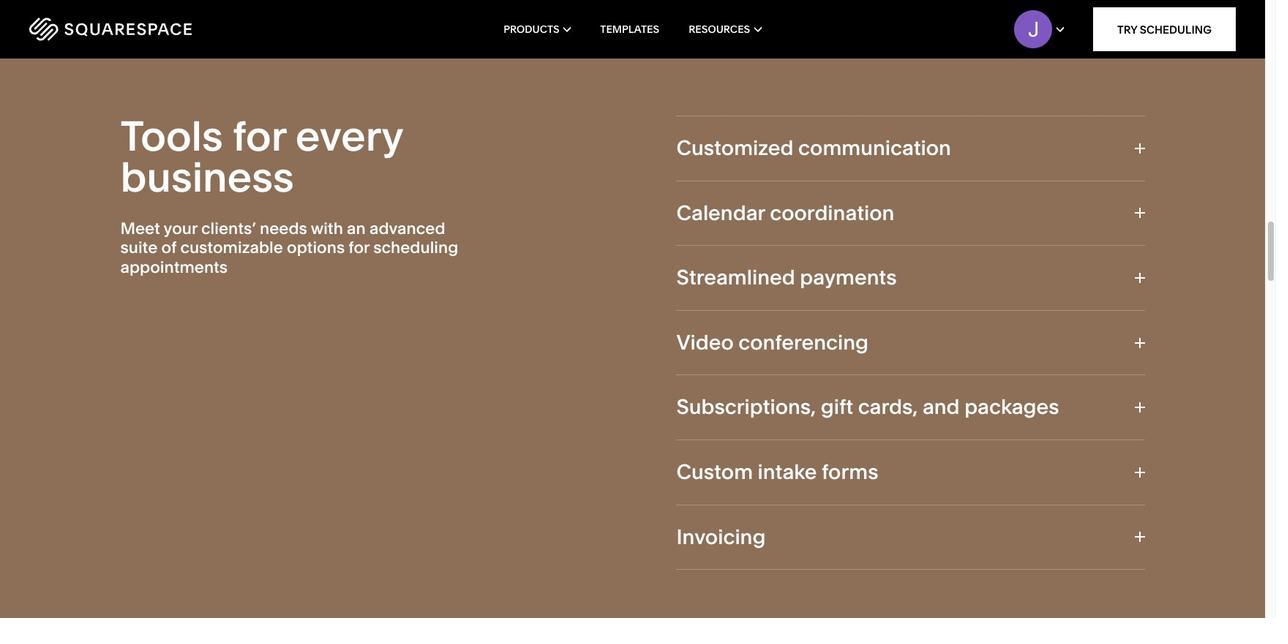 Task type: vqa. For each thing, say whether or not it's contained in the screenshot.
Custom intake forms
yes



Task type: locate. For each thing, give the bounding box(es) containing it.
squarespace logo image
[[29, 18, 192, 41]]

templates
[[600, 23, 659, 36]]

packages
[[965, 395, 1059, 420]]

custom intake forms button
[[676, 440, 1145, 505]]

squarespace logo link
[[29, 18, 271, 41]]

templates link
[[600, 0, 659, 59]]

conferencing
[[739, 330, 869, 355]]

scheduling
[[1140, 22, 1212, 36]]

with
[[311, 219, 343, 239]]

0 horizontal spatial for
[[233, 111, 286, 161]]

0 vertical spatial for
[[233, 111, 286, 161]]

calendar coordination
[[676, 200, 895, 225]]

resources
[[689, 23, 750, 36]]

for
[[233, 111, 286, 161], [349, 238, 370, 258]]

1 horizontal spatial for
[[349, 238, 370, 258]]

appointments
[[120, 257, 228, 277]]

business
[[120, 152, 294, 202]]

payments
[[800, 265, 897, 290]]

for inside meet your clients' needs with an advanced suite of customizable options for scheduling appointments
[[349, 238, 370, 258]]

video
[[676, 330, 734, 355]]

gift
[[821, 395, 853, 420]]

meet
[[120, 219, 160, 239]]

subscriptions, gift cards, and packages button
[[676, 376, 1145, 440]]

every
[[296, 111, 403, 161]]

try scheduling
[[1117, 22, 1212, 36]]

coordination
[[770, 200, 895, 225]]

1 vertical spatial for
[[349, 238, 370, 258]]

tools
[[120, 111, 223, 161]]

customizable
[[180, 238, 283, 258]]

products button
[[504, 0, 571, 59]]

subscriptions,
[[676, 395, 816, 420]]

streamlined
[[676, 265, 795, 290]]



Task type: describe. For each thing, give the bounding box(es) containing it.
and
[[923, 395, 960, 420]]

tools for every business
[[120, 111, 403, 202]]

invoicing
[[676, 524, 766, 549]]

subscriptions, gift cards, and packages
[[676, 395, 1059, 420]]

needs
[[260, 219, 307, 239]]

scheduling
[[373, 238, 458, 258]]

suite
[[120, 238, 158, 258]]

your
[[164, 219, 197, 239]]

clients'
[[201, 219, 256, 239]]

customized
[[676, 135, 794, 160]]

customized communication
[[676, 135, 951, 160]]

resources button
[[689, 0, 762, 59]]

streamlined payments
[[676, 265, 897, 290]]

custom intake forms
[[676, 459, 879, 484]]

advanced
[[369, 219, 445, 239]]

calendar coordination button
[[676, 181, 1145, 245]]

customized communication button
[[676, 116, 1145, 180]]

communication
[[798, 135, 951, 160]]

custom
[[676, 459, 753, 484]]

invoicing button
[[676, 505, 1145, 569]]

for inside 'tools for every business'
[[233, 111, 286, 161]]

options
[[287, 238, 345, 258]]

calendar
[[676, 200, 765, 225]]

forms
[[822, 459, 879, 484]]

of
[[161, 238, 177, 258]]

products
[[504, 23, 560, 36]]

meet your clients' needs with an advanced suite of customizable options for scheduling appointments
[[120, 219, 458, 277]]

video conferencing
[[676, 330, 869, 355]]

try
[[1117, 22, 1137, 36]]

video conferencing button
[[676, 311, 1145, 375]]

try scheduling link
[[1093, 7, 1236, 51]]

an
[[347, 219, 366, 239]]

streamlined payments button
[[676, 246, 1145, 310]]

cards,
[[858, 395, 918, 420]]

intake
[[758, 459, 817, 484]]



